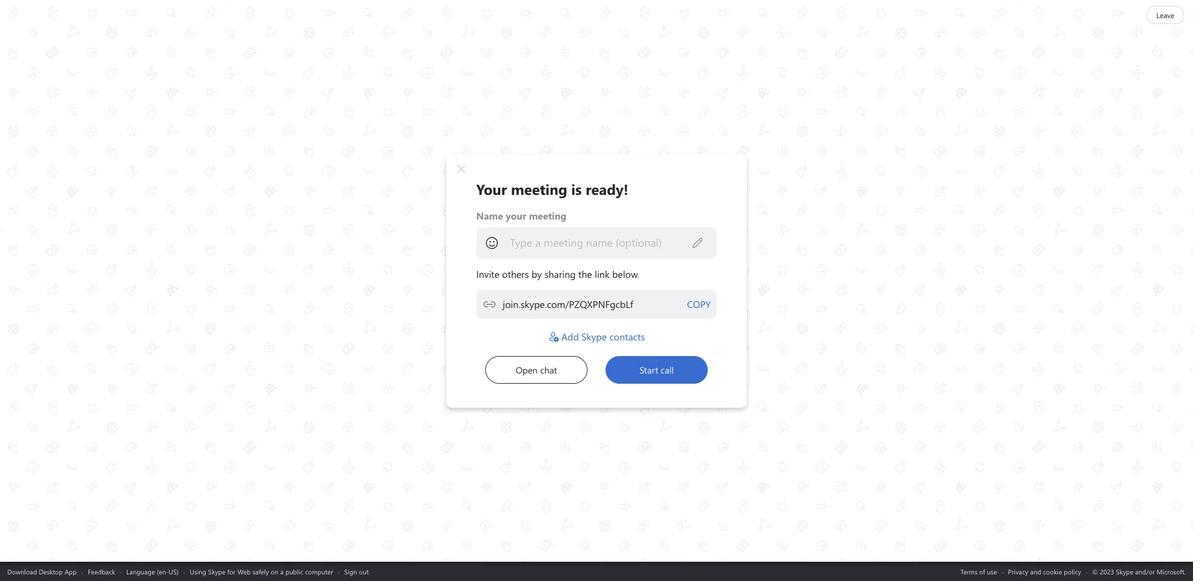 Task type: locate. For each thing, give the bounding box(es) containing it.
download
[[7, 567, 37, 576]]

safely
[[253, 567, 269, 576]]

desktop
[[39, 567, 63, 576]]

language
[[126, 567, 155, 576]]

policy
[[1064, 567, 1082, 576]]

language (en-us)
[[126, 567, 179, 576]]

terms
[[961, 567, 978, 576]]

(en-
[[157, 567, 169, 576]]

cookie
[[1043, 567, 1063, 576]]

privacy
[[1009, 567, 1029, 576]]

sign out link
[[344, 567, 369, 576]]

for
[[227, 567, 236, 576]]

feedback
[[88, 567, 115, 576]]

on
[[271, 567, 279, 576]]

sign
[[344, 567, 357, 576]]

and
[[1031, 567, 1042, 576]]

using skype for web safely on a public computer
[[190, 567, 333, 576]]

feedback link
[[88, 567, 115, 576]]

using skype for web safely on a public computer link
[[190, 567, 333, 576]]



Task type: vqa. For each thing, say whether or not it's contained in the screenshot.
policy
yes



Task type: describe. For each thing, give the bounding box(es) containing it.
sign out
[[344, 567, 369, 576]]

public
[[286, 567, 303, 576]]

use
[[987, 567, 997, 576]]

download desktop app
[[7, 567, 77, 576]]

out
[[359, 567, 369, 576]]

privacy and cookie policy link
[[1009, 567, 1082, 576]]

skype
[[208, 567, 226, 576]]

terms of use
[[961, 567, 997, 576]]

language (en-us) link
[[126, 567, 179, 576]]

download desktop app link
[[7, 567, 77, 576]]

computer
[[305, 567, 333, 576]]

of
[[980, 567, 986, 576]]

app
[[65, 567, 77, 576]]

Type a meeting name (optional) text field
[[510, 236, 692, 250]]

privacy and cookie policy
[[1009, 567, 1082, 576]]

terms of use link
[[961, 567, 997, 576]]

web
[[237, 567, 251, 576]]

using
[[190, 567, 206, 576]]

a
[[280, 567, 284, 576]]

us)
[[169, 567, 179, 576]]



